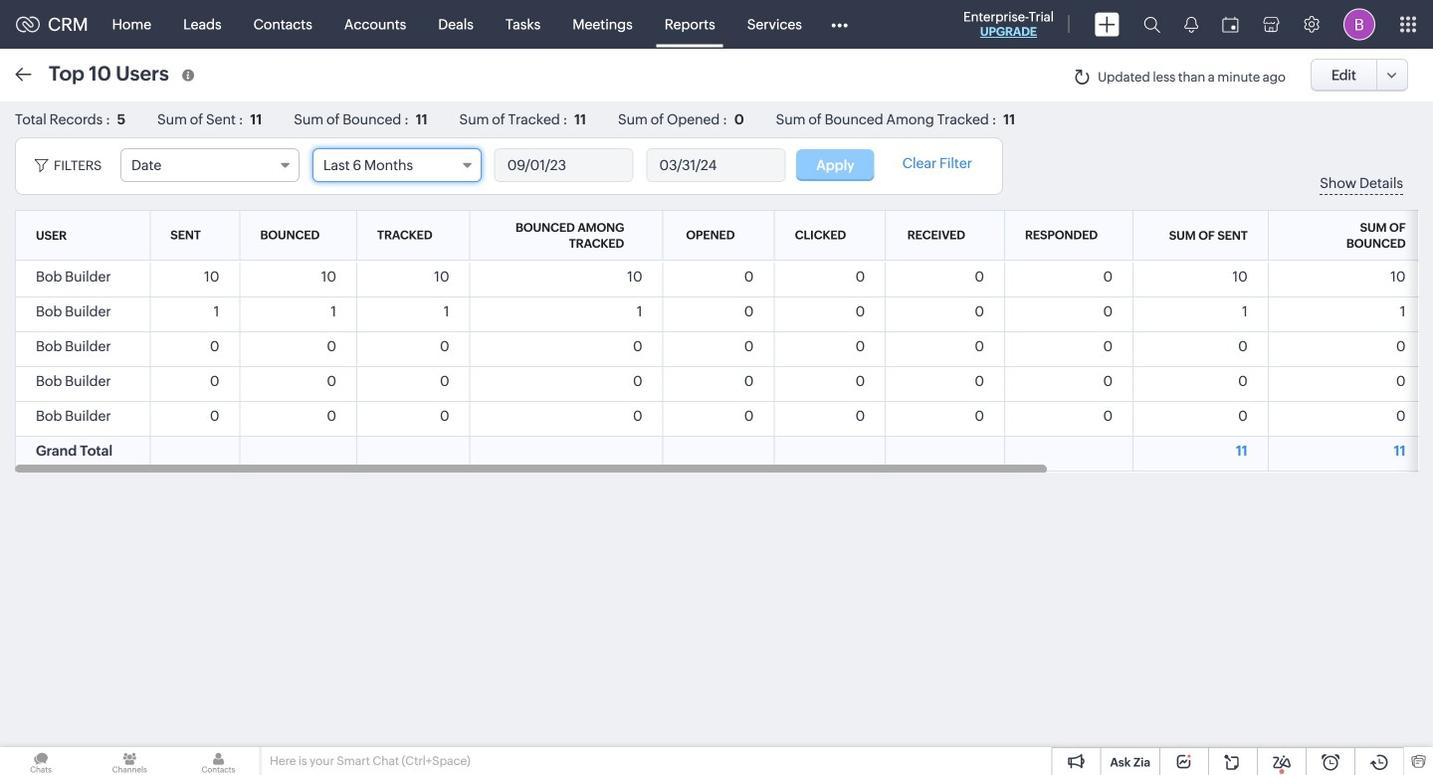 Task type: locate. For each thing, give the bounding box(es) containing it.
logo image
[[16, 16, 40, 32]]

create menu element
[[1083, 0, 1132, 48]]

signals element
[[1173, 0, 1210, 49]]

Other Modules field
[[818, 8, 861, 40]]

MM/DD/YY text field
[[495, 149, 633, 181]]

None field
[[120, 148, 300, 182], [312, 148, 482, 182], [120, 148, 300, 182], [312, 148, 482, 182]]

signals image
[[1185, 16, 1199, 33]]

contacts image
[[178, 748, 259, 775]]

profile image
[[1344, 8, 1376, 40]]

channels image
[[89, 748, 171, 775]]



Task type: describe. For each thing, give the bounding box(es) containing it.
create menu image
[[1095, 12, 1120, 36]]

search image
[[1144, 16, 1161, 33]]

MM/DD/YY text field
[[648, 149, 785, 181]]

calendar image
[[1222, 16, 1239, 32]]

search element
[[1132, 0, 1173, 49]]

profile element
[[1332, 0, 1388, 48]]

chats image
[[0, 748, 82, 775]]



Task type: vqa. For each thing, say whether or not it's contained in the screenshot.
the Rangoni Of Florence
no



